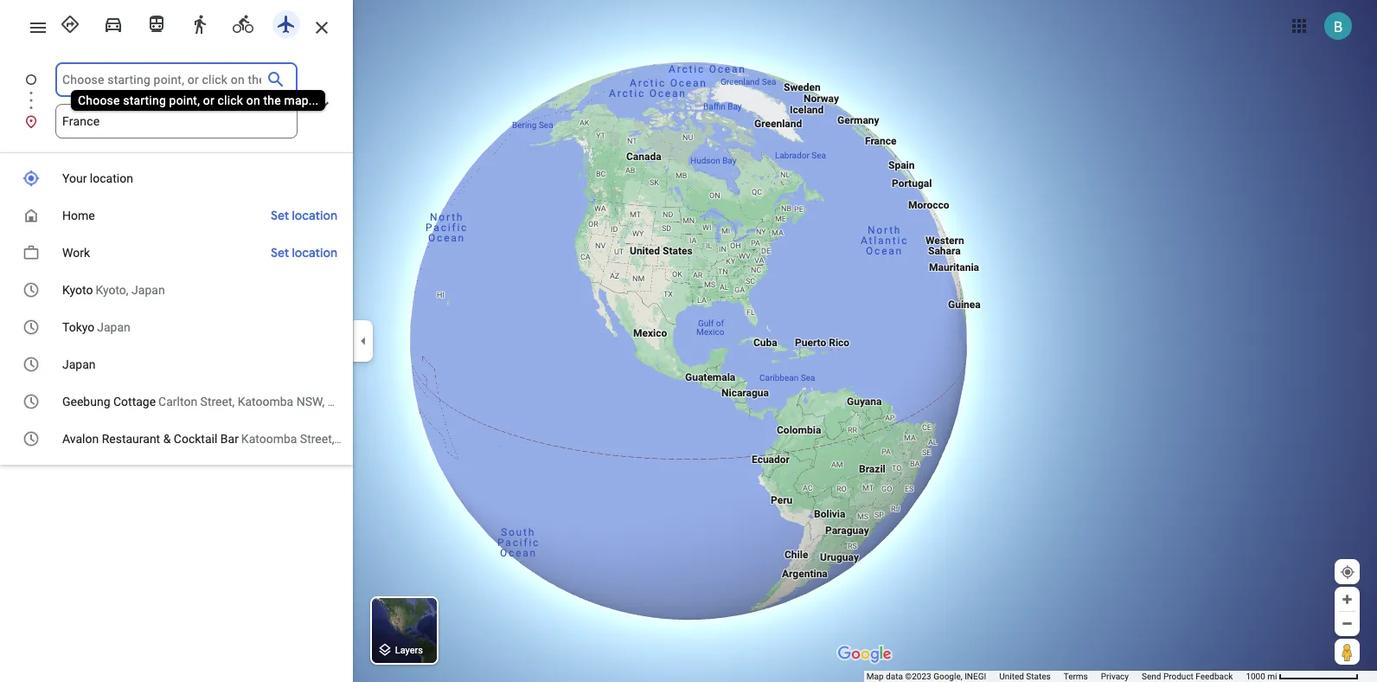 Task type: describe. For each thing, give the bounding box(es) containing it.
Destination France field
[[62, 111, 291, 132]]

your location
[[62, 171, 133, 185]]

united states
[[1000, 672, 1051, 681]]

driving image
[[103, 14, 124, 35]]

©2023
[[906, 672, 932, 681]]

carlton
[[158, 395, 197, 409]]

set location for work
[[271, 245, 338, 261]]

map data ©2023 google, inegi
[[867, 672, 987, 681]]

1 horizontal spatial japan
[[97, 320, 131, 334]]

map
[[867, 672, 884, 681]]

none radio flights
[[268, 7, 305, 38]]

cycling image
[[233, 14, 254, 35]]

data
[[886, 672, 903, 681]]

kyoto kyoto, japan
[[62, 283, 165, 297]]

google account: brad klo  
(klobrad84@gmail.com) image
[[1325, 12, 1353, 39]]

none radio best travel modes
[[52, 7, 88, 38]]

restaurant
[[102, 432, 160, 446]]

0 vertical spatial nsw,
[[297, 395, 325, 409]]

none radio cycling
[[225, 7, 261, 38]]

location for work
[[292, 245, 338, 261]]

&
[[163, 432, 171, 446]]

product
[[1164, 672, 1194, 681]]

bar
[[221, 432, 239, 446]]

cell containing avalon restaurant & cocktail bar
[[0, 425, 475, 454]]

0 vertical spatial japan
[[132, 283, 165, 297]]

privacy button
[[1102, 671, 1130, 682]]

cell containing tokyo
[[0, 313, 342, 342]]

the
[[264, 93, 281, 107]]

none field destination france
[[62, 104, 291, 138]]

privacy
[[1102, 672, 1130, 681]]

home cell
[[0, 202, 267, 230]]

your
[[62, 171, 87, 185]]

set location for home
[[271, 208, 338, 223]]

set for work
[[271, 245, 289, 261]]

1 horizontal spatial street,
[[300, 432, 335, 446]]

or
[[203, 93, 215, 107]]

walking image
[[190, 14, 210, 35]]

send product feedback
[[1143, 672, 1234, 681]]

cell containing kyoto
[[0, 276, 342, 305]]

map...
[[284, 93, 319, 107]]

geebung cottage carlton street, katoomba nsw, australia
[[62, 395, 375, 409]]

reverse starting point and destination image
[[312, 88, 332, 109]]

kyoto,
[[96, 283, 129, 297]]

inegi
[[965, 672, 987, 681]]

avalon restaurant & cocktail bar katoomba street, katoomba nsw, australia
[[62, 432, 475, 446]]

mi
[[1268, 672, 1278, 681]]

on
[[246, 93, 260, 107]]

terms
[[1064, 672, 1089, 681]]

terms button
[[1064, 671, 1089, 682]]

choose
[[78, 93, 120, 107]]



Task type: locate. For each thing, give the bounding box(es) containing it.
1 none field from the top
[[62, 62, 261, 97]]

collapse side panel image
[[354, 331, 373, 351]]

united states button
[[1000, 671, 1051, 682]]

0 horizontal spatial australia
[[328, 395, 375, 409]]

starting
[[123, 93, 166, 107]]

location for home
[[292, 208, 338, 223]]

list item
[[0, 62, 353, 118], [0, 104, 353, 138]]

1 vertical spatial set location button
[[262, 239, 346, 267]]

4 none radio from the left
[[225, 7, 261, 38]]

0 horizontal spatial japan
[[62, 357, 96, 371]]

grid containing set location
[[0, 160, 475, 458]]

2 vertical spatial location
[[292, 245, 338, 261]]

location
[[90, 171, 133, 185], [292, 208, 338, 223], [292, 245, 338, 261]]

2 horizontal spatial japan
[[132, 283, 165, 297]]

Choose starting point, or click on the map... field
[[62, 69, 261, 90]]

2 none field from the top
[[62, 104, 291, 138]]

1 vertical spatial set location
[[271, 245, 338, 261]]

list inside google maps element
[[0, 62, 353, 138]]

None radio
[[138, 7, 175, 38], [268, 7, 305, 38]]

set for home
[[271, 208, 289, 223]]

work
[[62, 246, 90, 260]]

1 cell from the top
[[0, 276, 342, 305]]

point,
[[169, 93, 200, 107]]

street,
[[200, 395, 235, 409], [300, 432, 335, 446]]

1 vertical spatial location
[[292, 208, 338, 223]]

none radio left driving radio
[[52, 7, 88, 38]]

tokyo
[[62, 320, 95, 334]]

0 horizontal spatial nsw,
[[297, 395, 325, 409]]

1000 mi
[[1247, 672, 1278, 681]]

footer inside google maps element
[[867, 671, 1247, 682]]

send
[[1143, 672, 1162, 681]]

set location button for home
[[262, 202, 346, 229]]

set location
[[271, 208, 338, 223], [271, 245, 338, 261]]

none radio walking
[[182, 7, 218, 38]]

cell up cocktail
[[0, 388, 375, 416]]

japan down the tokyo
[[62, 357, 96, 371]]

1 horizontal spatial none radio
[[268, 7, 305, 38]]

send product feedback button
[[1143, 671, 1234, 682]]

0 vertical spatial street,
[[200, 395, 235, 409]]

1 vertical spatial japan
[[97, 320, 131, 334]]

3 none radio from the left
[[182, 7, 218, 38]]

1 vertical spatial set
[[271, 245, 289, 261]]

japan right the tokyo
[[97, 320, 131, 334]]

1 set location from the top
[[271, 208, 338, 223]]

0 vertical spatial set
[[271, 208, 289, 223]]

none field choose starting point, or click on the map...
[[62, 62, 261, 97]]

zoom out image
[[1342, 617, 1355, 630]]

cell down geebung cottage carlton street, katoomba nsw, australia
[[0, 425, 475, 454]]

2 set location button from the top
[[262, 239, 346, 267]]

set location button for work
[[262, 239, 346, 267]]

feedback
[[1196, 672, 1234, 681]]

footer
[[867, 671, 1247, 682]]

cell up japan cell
[[0, 313, 342, 342]]

0 vertical spatial none field
[[62, 62, 261, 97]]

0 vertical spatial set location button
[[262, 202, 346, 229]]

none radio right transit option
[[182, 7, 218, 38]]

grid inside google maps element
[[0, 160, 475, 458]]

click
[[218, 93, 243, 107]]

australia
[[328, 395, 375, 409], [428, 432, 475, 446]]

set
[[271, 208, 289, 223], [271, 245, 289, 261]]

2 set location from the top
[[271, 245, 338, 261]]

list
[[0, 62, 353, 138]]

None field
[[62, 62, 261, 97], [62, 104, 291, 138]]

show your location image
[[1341, 564, 1356, 580]]

2 set from the top
[[271, 245, 289, 261]]

0 horizontal spatial none radio
[[138, 7, 175, 38]]

4 cell from the top
[[0, 425, 475, 454]]

0 vertical spatial australia
[[328, 395, 375, 409]]

home
[[62, 209, 95, 222]]

choose starting point, or click on the map...
[[78, 93, 319, 107]]

katoomba
[[238, 395, 294, 409], [241, 432, 297, 446], [338, 432, 393, 446]]

1000 mi button
[[1247, 672, 1360, 681]]

set location button
[[262, 202, 346, 229], [262, 239, 346, 267]]

your location cell
[[0, 164, 342, 193]]

footer containing map data ©2023 google, inegi
[[867, 671, 1247, 682]]

zoom in image
[[1342, 593, 1355, 606]]

0 vertical spatial location
[[90, 171, 133, 185]]

2 none radio from the left
[[95, 7, 132, 38]]

2 cell from the top
[[0, 313, 342, 342]]

1 horizontal spatial nsw,
[[396, 432, 425, 446]]

none radio left close directions image
[[268, 7, 305, 38]]

none radio left walking radio
[[138, 7, 175, 38]]

states
[[1027, 672, 1051, 681]]

none radio transit
[[138, 7, 175, 38]]

None radio
[[52, 7, 88, 38], [95, 7, 132, 38], [182, 7, 218, 38], [225, 7, 261, 38]]

cell down work cell
[[0, 276, 342, 305]]

none radio left flights option
[[225, 7, 261, 38]]

1 vertical spatial nsw,
[[396, 432, 425, 446]]

cocktail
[[174, 432, 218, 446]]

2 vertical spatial japan
[[62, 357, 96, 371]]

1 none radio from the left
[[52, 7, 88, 38]]

2 none radio from the left
[[268, 7, 305, 38]]

google,
[[934, 672, 963, 681]]

cell containing geebung cottage
[[0, 388, 375, 416]]

cottage
[[113, 395, 156, 409]]

avalon
[[62, 432, 99, 446]]

japan right kyoto,
[[132, 283, 165, 297]]

close directions image
[[312, 17, 332, 38]]

1 vertical spatial street,
[[300, 432, 335, 446]]

united
[[1000, 672, 1025, 681]]

tokyo japan
[[62, 320, 131, 334]]

kyoto
[[62, 283, 93, 297]]

2 list item from the top
[[0, 104, 353, 138]]

0 horizontal spatial street,
[[200, 395, 235, 409]]

work cell
[[0, 239, 267, 267]]

layers
[[395, 645, 423, 656]]

best travel modes image
[[60, 14, 80, 35]]

none radio right best travel modes radio
[[95, 7, 132, 38]]

none radio driving
[[95, 7, 132, 38]]

transit image
[[146, 14, 167, 35]]

geebung
[[62, 395, 110, 409]]

1 set location button from the top
[[262, 202, 346, 229]]

location inside cell
[[90, 171, 133, 185]]

cell
[[0, 276, 342, 305], [0, 313, 342, 342], [0, 388, 375, 416], [0, 425, 475, 454]]

1 set from the top
[[271, 208, 289, 223]]

nsw,
[[297, 395, 325, 409], [396, 432, 425, 446]]

japan
[[132, 283, 165, 297], [97, 320, 131, 334], [62, 357, 96, 371]]

japan cell
[[0, 351, 342, 379]]

1 horizontal spatial australia
[[428, 432, 475, 446]]

1 vertical spatial australia
[[428, 432, 475, 446]]

1 vertical spatial none field
[[62, 104, 291, 138]]

1000
[[1247, 672, 1266, 681]]

0 vertical spatial set location
[[271, 208, 338, 223]]

flights image
[[276, 14, 297, 35]]

grid
[[0, 160, 475, 458]]

show street view coverage image
[[1335, 639, 1361, 665]]

1 list item from the top
[[0, 62, 353, 118]]

3 cell from the top
[[0, 388, 375, 416]]

1 none radio from the left
[[138, 7, 175, 38]]

google maps element
[[0, 0, 1378, 682]]



Task type: vqa. For each thing, say whether or not it's contained in the screenshot.
third cell
yes



